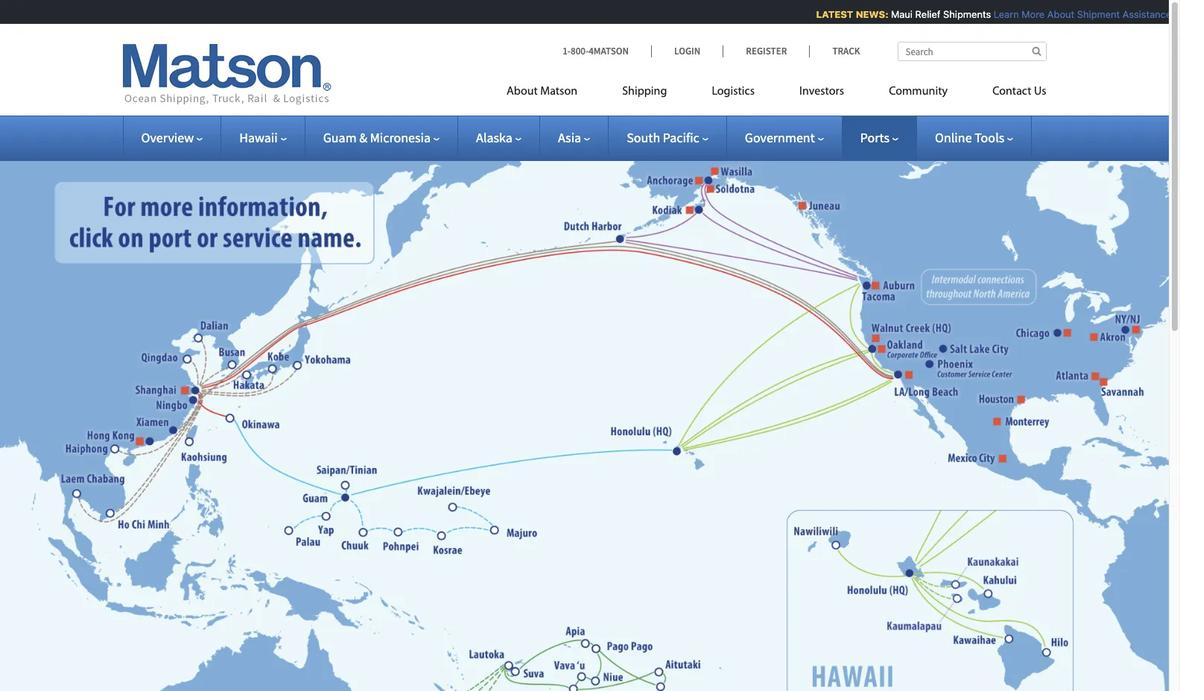 Task type: vqa. For each thing, say whether or not it's contained in the screenshot.
Careers at Matson "link"
no



Task type: locate. For each thing, give the bounding box(es) containing it.
Search search field
[[898, 42, 1047, 61]]

pohnpei image
[[394, 524, 406, 536]]

government link
[[745, 129, 824, 146]]

chuuk image
[[357, 525, 369, 537]]

investors
[[800, 86, 845, 98]]

search image
[[1033, 46, 1042, 56]]

track link
[[810, 45, 861, 57]]

800-
[[571, 45, 589, 57]]

about right more
[[1042, 8, 1069, 20]]

shipment
[[1071, 8, 1114, 20]]

0 vertical spatial honolulu image
[[672, 445, 684, 457]]

south pacific link
[[627, 129, 709, 146]]

learn
[[988, 8, 1013, 20]]

online tools link
[[936, 129, 1014, 146]]

guam & micronesia link
[[323, 129, 440, 146]]

saipan tinian rota image
[[344, 480, 356, 493]]

guam
[[323, 129, 357, 146]]

majuro image
[[492, 523, 504, 535]]

news:
[[850, 8, 883, 20]]

about left "matson"
[[507, 86, 538, 98]]

rarotonga image
[[659, 680, 671, 691]]

anchorage image
[[704, 173, 716, 185]]

assistance
[[1117, 8, 1166, 20]]

tools
[[975, 129, 1005, 146]]

guam & micronesia
[[323, 129, 431, 146]]

1-800-4matson
[[563, 45, 629, 57]]

ports
[[861, 129, 890, 146]]

top menu navigation
[[507, 78, 1047, 109]]

overview
[[141, 129, 194, 146]]

learn more about shipment assistance or c link
[[988, 8, 1181, 20]]

us
[[1035, 86, 1047, 98]]

honolulu image
[[672, 445, 684, 457], [905, 566, 918, 578]]

hakata image
[[241, 363, 253, 376]]

1 vertical spatial honolulu image
[[905, 566, 918, 578]]

None search field
[[898, 42, 1047, 61]]

kaohsiung image
[[183, 432, 195, 445]]

la image
[[891, 367, 903, 379]]

about inside top menu navigation
[[507, 86, 538, 98]]

hawaii
[[239, 129, 278, 146]]

contact
[[993, 86, 1032, 98]]

shipping link
[[600, 78, 690, 109]]

alaska
[[476, 129, 513, 146]]

or
[[1168, 8, 1178, 20]]

hong kong image
[[146, 435, 158, 448]]

phoenix image
[[924, 359, 936, 371]]

relief
[[910, 8, 935, 20]]

alaska link
[[476, 129, 522, 146]]

blue matson logo with ocean, shipping, truck, rail and logistics written beneath it. image
[[123, 44, 331, 105]]

palau image
[[284, 523, 296, 535]]

1 horizontal spatial about
[[1042, 8, 1069, 20]]

matson
[[541, 86, 578, 98]]

kawaihae image
[[1004, 633, 1016, 645]]

investors link
[[778, 78, 867, 109]]

busan image
[[228, 358, 240, 370]]

oakland image
[[867, 342, 879, 354]]

latest
[[810, 8, 848, 20]]

qingdao image
[[180, 354, 192, 366]]

lautoka image
[[500, 658, 512, 671]]

south pacific
[[627, 129, 700, 146]]

yap image
[[320, 507, 332, 519]]

asia
[[558, 129, 582, 146]]

4matson
[[589, 45, 629, 57]]

nawiliwili image
[[829, 540, 841, 552]]

1 vertical spatial about
[[507, 86, 538, 98]]

0 vertical spatial about
[[1042, 8, 1069, 20]]

0 horizontal spatial about
[[507, 86, 538, 98]]

maui
[[885, 8, 907, 20]]

dutch hurbor image
[[615, 232, 628, 244]]

south
[[627, 129, 661, 146]]

asia link
[[558, 129, 591, 146]]

vava'u image
[[577, 670, 589, 682]]

micronesia
[[370, 129, 431, 146]]

about matson link
[[507, 78, 600, 109]]

kosrae image
[[437, 529, 450, 541]]

tacoma image
[[863, 279, 876, 292]]

contact us link
[[971, 78, 1047, 109]]

christmas island image
[[512, 665, 525, 677]]

okinawa image
[[224, 411, 236, 423]]

1-800-4matson link
[[563, 45, 652, 57]]

shipments
[[938, 8, 985, 20]]

laem chabang image
[[70, 487, 82, 499]]

about
[[1042, 8, 1069, 20], [507, 86, 538, 98]]

kahului image
[[983, 586, 996, 599]]

ports link
[[861, 129, 899, 146]]

logistics
[[712, 86, 755, 98]]



Task type: describe. For each thing, give the bounding box(es) containing it.
1 horizontal spatial honolulu image
[[905, 566, 918, 578]]

logistics link
[[690, 78, 778, 109]]

dalian image
[[194, 331, 206, 343]]

papeete image
[[718, 667, 730, 679]]

xiamen image
[[171, 420, 183, 432]]

login link
[[652, 45, 723, 57]]

hawaii link
[[239, 129, 287, 146]]

ho chi minh image
[[104, 507, 116, 519]]

yokohama image
[[292, 359, 305, 371]]

&
[[359, 129, 368, 146]]

register link
[[723, 45, 810, 57]]

latest news: maui relief shipments learn more about shipment assistance or c
[[810, 8, 1181, 20]]

register
[[746, 45, 788, 57]]

guam image
[[344, 491, 356, 504]]

apia image
[[577, 636, 589, 649]]

niue image
[[593, 675, 605, 688]]

c
[[1180, 8, 1181, 20]]

nuku alofa image
[[571, 682, 583, 691]]

community link
[[867, 78, 971, 109]]

online tools
[[936, 129, 1005, 146]]

government
[[745, 129, 815, 146]]

about matson
[[507, 86, 578, 98]]

track
[[833, 45, 861, 57]]

pago pago image
[[595, 643, 607, 655]]

overview link
[[141, 129, 203, 146]]

1-
[[563, 45, 571, 57]]

kwajelein image
[[450, 499, 462, 512]]

more
[[1016, 8, 1039, 20]]

login
[[675, 45, 701, 57]]

matson_routemap.jpg image
[[0, 129, 1170, 691]]

0 horizontal spatial honolulu image
[[672, 445, 684, 457]]

online
[[936, 129, 973, 146]]

aitutaki image
[[652, 666, 664, 679]]

contact us
[[993, 86, 1047, 98]]

shanghai image
[[191, 384, 203, 396]]

pacific
[[663, 129, 700, 146]]

kobe image
[[266, 363, 278, 376]]

community
[[889, 86, 948, 98]]

shipping
[[623, 86, 668, 98]]

hilo image
[[1042, 647, 1055, 660]]

ningbo image
[[191, 395, 203, 407]]

kodiak image
[[694, 204, 706, 216]]



